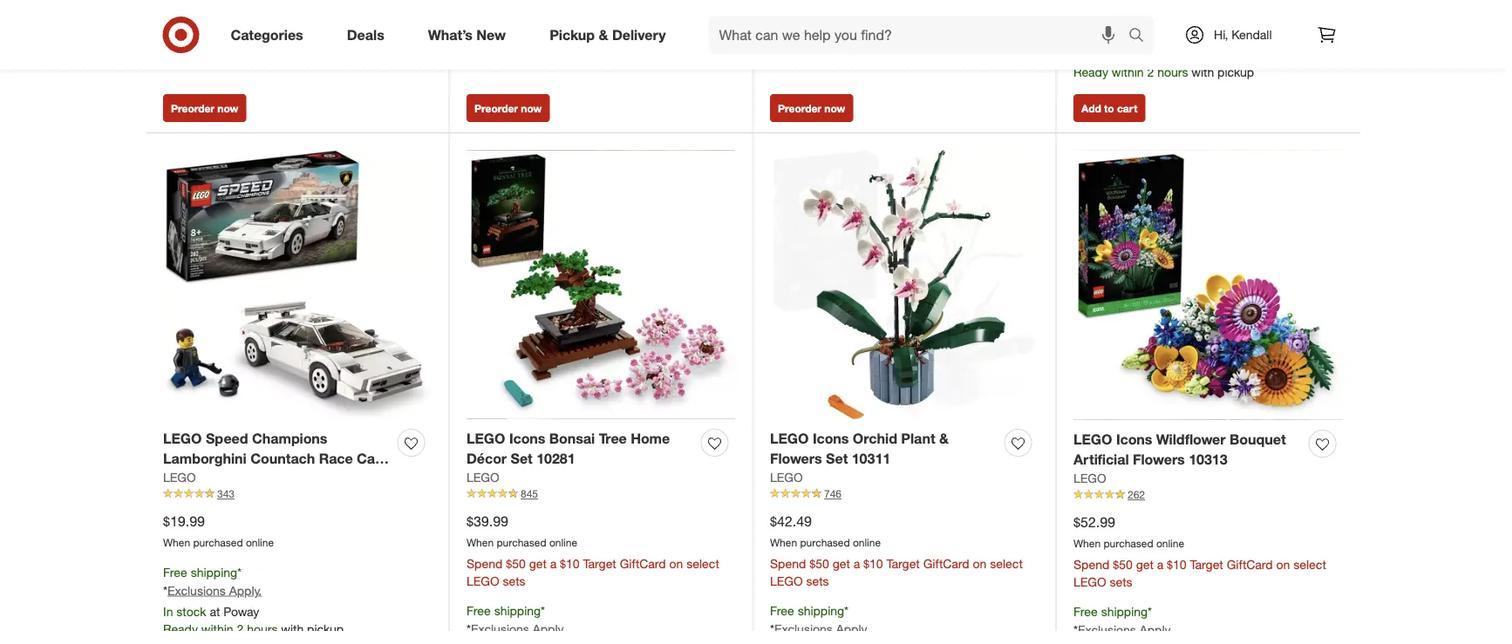Task type: locate. For each thing, give the bounding box(es) containing it.
1 horizontal spatial icons
[[813, 431, 849, 448]]

$50 inside "$52.99 when purchased online spend $50 get a $10 target giftcard on select lego sets"
[[1113, 557, 1133, 572]]

bonsai
[[549, 431, 595, 448]]

2 horizontal spatial set
[[826, 451, 848, 468]]

lego icons orchid plant & flowers set 10311 image
[[770, 151, 1039, 419], [770, 151, 1039, 419]]

target
[[583, 556, 616, 572], [887, 556, 920, 572], [1190, 557, 1224, 572]]

shipping
[[1101, 8, 1148, 23], [191, 565, 237, 580], [494, 603, 541, 619], [798, 603, 844, 619], [1101, 604, 1148, 619]]

0 horizontal spatial get
[[529, 556, 547, 572]]

0 horizontal spatial a
[[550, 556, 557, 572]]

when down $19.99
[[163, 536, 190, 549]]

1 horizontal spatial preorder now button
[[467, 94, 550, 122]]

$10 for $52.99
[[1167, 557, 1187, 572]]

icons for 10311
[[813, 431, 849, 448]]

1 horizontal spatial at
[[1120, 47, 1131, 62]]

0 horizontal spatial set
[[163, 470, 185, 487]]

exclusions
[[1078, 26, 1136, 41], [167, 583, 226, 598]]

0 horizontal spatial sets
[[503, 574, 526, 589]]

$50
[[506, 556, 526, 572], [810, 556, 829, 572], [1113, 557, 1133, 572]]

when down "$42.49" on the right bottom of page
[[770, 536, 797, 549]]

sets inside "$52.99 when purchased online spend $50 get a $10 target giftcard on select lego sets"
[[1110, 575, 1133, 590]]

2 horizontal spatial select
[[1294, 557, 1326, 572]]

* down "$39.99 when purchased online spend $50 get a $10 target giftcard on select lego sets"
[[541, 603, 545, 619]]

purchased inside the $19.99 when purchased online
[[193, 536, 243, 549]]

spend down $52.99
[[1074, 557, 1110, 572]]

$10 inside "$39.99 when purchased online spend $50 get a $10 target giftcard on select lego sets"
[[560, 556, 580, 572]]

get for $52.99
[[1136, 557, 1154, 572]]

at
[[1120, 47, 1131, 62], [210, 604, 220, 619]]

0 vertical spatial &
[[599, 26, 608, 43]]

spend down "$42.49" on the right bottom of page
[[770, 556, 806, 572]]

when inside $42.49 when purchased online spend $50 get a $10 target giftcard on select lego sets
[[770, 536, 797, 549]]

spend down $39.99
[[467, 556, 503, 572]]

on inside "$39.99 when purchased online spend $50 get a $10 target giftcard on select lego sets"
[[669, 556, 683, 572]]

target down the 262 link
[[1190, 557, 1224, 572]]

date:
[[811, 5, 835, 18]]

get inside $42.49 when purchased online spend $50 get a $10 target giftcard on select lego sets
[[833, 556, 850, 572]]

exclusions inside free shipping * exclusions apply. in stock at  poway ready within 2 hours with pickup
[[1078, 26, 1136, 41]]

0 horizontal spatial preorder now button
[[163, 94, 246, 122]]

target inside "$39.99 when purchased online spend $50 get a $10 target giftcard on select lego sets"
[[583, 556, 616, 572]]

2 horizontal spatial spend
[[1074, 557, 1110, 572]]

when inside "$39.99 when purchased online spend $50 get a $10 target giftcard on select lego sets"
[[467, 536, 494, 549]]

0 horizontal spatial exclusions apply. link
[[167, 583, 262, 598]]

free
[[1074, 8, 1098, 23], [163, 565, 187, 580], [467, 603, 491, 619], [770, 603, 794, 619], [1074, 604, 1098, 619]]

0 vertical spatial apply.
[[1140, 26, 1173, 41]]

exclusions up ready
[[1078, 26, 1136, 41]]

set inside lego icons bonsai tree home décor set 10281
[[511, 451, 533, 468]]

1 horizontal spatial free shipping *
[[770, 603, 849, 619]]

lego link up "$42.49" on the right bottom of page
[[770, 469, 803, 487]]

when inside "$52.99 when purchased online spend $50 get a $10 target giftcard on select lego sets"
[[1074, 537, 1101, 550]]

a
[[550, 556, 557, 572], [854, 556, 860, 572], [1157, 557, 1164, 572]]

icons for 10281
[[509, 431, 545, 448]]

$10 inside "$52.99 when purchased online spend $50 get a $10 target giftcard on select lego sets"
[[1167, 557, 1187, 572]]

shipping for lego icons orchid plant & flowers set 10311
[[798, 603, 844, 619]]

a for $39.99
[[550, 556, 557, 572]]

get inside "$39.99 when purchased online spend $50 get a $10 target giftcard on select lego sets"
[[529, 556, 547, 572]]

0 vertical spatial stock
[[1087, 47, 1117, 62]]

0 vertical spatial exclusions apply. link
[[1078, 26, 1173, 41]]

lego link
[[163, 469, 196, 487], [467, 469, 499, 487], [770, 469, 803, 487], [1074, 470, 1107, 487]]

get down 845
[[529, 556, 547, 572]]

icons up 10281
[[509, 431, 545, 448]]

& inside lego icons orchid plant & flowers set 10311
[[939, 431, 949, 448]]

1 preorder now from the left
[[171, 102, 238, 115]]

$39.99
[[467, 513, 508, 530]]

$52.99
[[1074, 514, 1116, 531]]

2 horizontal spatial giftcard
[[1227, 557, 1273, 572]]

lego link down lamborghini
[[163, 469, 196, 487]]

set left 76908
[[163, 470, 185, 487]]

free shipping *
[[467, 603, 545, 619], [770, 603, 849, 619], [1074, 604, 1152, 619]]

select inside "$52.99 when purchased online spend $50 get a $10 target giftcard on select lego sets"
[[1294, 557, 1326, 572]]

2 now from the left
[[521, 102, 542, 115]]

exclusions up in stock at  poway
[[167, 583, 226, 598]]

free inside free shipping * * exclusions apply.
[[163, 565, 187, 580]]

1 horizontal spatial $50
[[810, 556, 829, 572]]

hours
[[1158, 64, 1188, 80]]

$10 down the 262 link
[[1167, 557, 1187, 572]]

1 vertical spatial exclusions apply. link
[[167, 583, 262, 598]]

target for 10311
[[887, 556, 920, 572]]

when down $52.99
[[1074, 537, 1101, 550]]

$50 for $39.99
[[506, 556, 526, 572]]

lego icons wildflower bouquet artificial flowers 10313 image
[[1074, 151, 1343, 420], [1074, 151, 1343, 420]]

0 horizontal spatial apply.
[[229, 583, 262, 598]]

10311
[[852, 451, 891, 468]]

shipping inside free shipping * * exclusions apply.
[[191, 565, 237, 580]]

$10
[[560, 556, 580, 572], [864, 556, 883, 572], [1167, 557, 1187, 572]]

0 vertical spatial at
[[1120, 47, 1131, 62]]

0 horizontal spatial &
[[599, 26, 608, 43]]

icons inside lego icons orchid plant & flowers set 10311
[[813, 431, 849, 448]]

lego link down décor
[[467, 469, 499, 487]]

* down $42.49 when purchased online spend $50 get a $10 target giftcard on select lego sets
[[844, 603, 849, 619]]

stock up ready
[[1087, 47, 1117, 62]]

purchased up free shipping * * exclusions apply.
[[193, 536, 243, 549]]

purchased for $52.99
[[1104, 537, 1154, 550]]

giftcard inside $42.49 when purchased online spend $50 get a $10 target giftcard on select lego sets
[[923, 556, 970, 572]]

sets down $52.99
[[1110, 575, 1133, 590]]

$50 inside "$39.99 when purchased online spend $50 get a $10 target giftcard on select lego sets"
[[506, 556, 526, 572]]

*
[[1148, 8, 1152, 23], [237, 565, 242, 580], [163, 583, 167, 598], [541, 603, 545, 619], [844, 603, 849, 619], [1148, 604, 1152, 619]]

1 horizontal spatial set
[[511, 451, 533, 468]]

get
[[529, 556, 547, 572], [833, 556, 850, 572], [1136, 557, 1154, 572]]

1 horizontal spatial flowers
[[1133, 451, 1185, 468]]

2 horizontal spatial free shipping *
[[1074, 604, 1152, 619]]

0 vertical spatial in
[[1074, 47, 1084, 62]]

select inside $42.49 when purchased online spend $50 get a $10 target giftcard on select lego sets
[[990, 556, 1023, 572]]

a down 746 link
[[854, 556, 860, 572]]

online inside "$39.99 when purchased online spend $50 get a $10 target giftcard on select lego sets"
[[549, 536, 577, 549]]

purchased
[[193, 536, 243, 549], [497, 536, 547, 549], [800, 536, 850, 549], [1104, 537, 1154, 550]]

giftcard
[[620, 556, 666, 572], [923, 556, 970, 572], [1227, 557, 1273, 572]]

* for lego icons wildflower bouquet artificial flowers 10313
[[1148, 604, 1152, 619]]

exclusions apply. link
[[1078, 26, 1173, 41], [167, 583, 262, 598]]

0 horizontal spatial now
[[217, 102, 238, 115]]

a inside "$52.99 when purchased online spend $50 get a $10 target giftcard on select lego sets"
[[1157, 557, 1164, 572]]

select for lego icons orchid plant & flowers set 10311
[[990, 556, 1023, 572]]

sets for $42.49
[[806, 574, 829, 589]]

lego link down artificial
[[1074, 470, 1107, 487]]

$50 down "$42.49" on the right bottom of page
[[810, 556, 829, 572]]

giftcard inside "$52.99 when purchased online spend $50 get a $10 target giftcard on select lego sets"
[[1227, 557, 1273, 572]]

$50 down $52.99
[[1113, 557, 1133, 572]]

at up "within"
[[1120, 47, 1131, 62]]

1 vertical spatial at
[[210, 604, 220, 619]]

1 horizontal spatial in
[[1074, 47, 1084, 62]]

spend
[[467, 556, 503, 572], [770, 556, 806, 572], [1074, 557, 1110, 572]]

free shipping * for $52.99
[[1074, 604, 1152, 619]]

1 horizontal spatial spend
[[770, 556, 806, 572]]

a inside $42.49 when purchased online spend $50 get a $10 target giftcard on select lego sets
[[854, 556, 860, 572]]

1 vertical spatial exclusions
[[167, 583, 226, 598]]

0 horizontal spatial stock
[[176, 604, 206, 619]]

* up in stock at  poway
[[163, 583, 167, 598]]

in down free shipping * * exclusions apply.
[[163, 604, 173, 619]]

2 horizontal spatial preorder
[[778, 102, 822, 115]]

preorder now for 2nd the preorder now 'button' from right
[[474, 102, 542, 115]]

add
[[1082, 102, 1101, 115]]

2 horizontal spatial $10
[[1167, 557, 1187, 572]]

in up ready
[[1074, 47, 1084, 62]]

2 horizontal spatial get
[[1136, 557, 1154, 572]]

set inside lego icons orchid plant & flowers set 10311
[[826, 451, 848, 468]]

delivery
[[612, 26, 666, 43]]

select for lego icons wildflower bouquet artificial flowers 10313
[[1294, 557, 1326, 572]]

stock
[[1087, 47, 1117, 62], [176, 604, 206, 619]]

$50 down $39.99
[[506, 556, 526, 572]]

lego link for lego speed champions lamborghini countach race car set 76908
[[163, 469, 196, 487]]

1 vertical spatial &
[[939, 431, 949, 448]]

when inside the $19.99 when purchased online
[[163, 536, 190, 549]]

3 preorder now button from the left
[[770, 94, 853, 122]]

giftcard for 10281
[[620, 556, 666, 572]]

ready
[[1074, 64, 1109, 80]]

1 horizontal spatial on
[[973, 556, 987, 572]]

icons
[[509, 431, 545, 448], [813, 431, 849, 448], [1116, 431, 1153, 448]]

0 vertical spatial exclusions
[[1078, 26, 1136, 41]]

0 horizontal spatial giftcard
[[620, 556, 666, 572]]

online down 746 link
[[853, 536, 881, 549]]

* up the search
[[1148, 8, 1152, 23]]

hi,
[[1214, 27, 1228, 42]]

845 link
[[467, 487, 735, 502]]

get down the 262
[[1136, 557, 1154, 572]]

spend inside "$39.99 when purchased online spend $50 get a $10 target giftcard on select lego sets"
[[467, 556, 503, 572]]

&
[[599, 26, 608, 43], [939, 431, 949, 448]]

poway up 2
[[1134, 47, 1170, 62]]

0 horizontal spatial poway
[[224, 604, 259, 619]]

a inside "$39.99 when purchased online spend $50 get a $10 target giftcard on select lego sets"
[[550, 556, 557, 572]]

& right pickup
[[599, 26, 608, 43]]

décor
[[467, 451, 507, 468]]

online for $19.99
[[246, 536, 274, 549]]

online inside the $19.99 when purchased online
[[246, 536, 274, 549]]

2 horizontal spatial $50
[[1113, 557, 1133, 572]]

1 horizontal spatial giftcard
[[923, 556, 970, 572]]

icons up artificial
[[1116, 431, 1153, 448]]

1 horizontal spatial preorder
[[474, 102, 518, 115]]

set for 10281
[[511, 451, 533, 468]]

search
[[1121, 28, 1163, 45]]

flowers up "$42.49" on the right bottom of page
[[770, 451, 822, 468]]

3 preorder now from the left
[[778, 102, 845, 115]]

$52.99 when purchased online spend $50 get a $10 target giftcard on select lego sets
[[1074, 514, 1326, 590]]

lego
[[163, 431, 202, 448], [467, 431, 505, 448], [770, 431, 809, 448], [1074, 431, 1112, 448], [163, 470, 196, 485], [467, 470, 499, 485], [770, 470, 803, 485], [1074, 471, 1107, 486], [467, 574, 499, 589], [770, 574, 803, 589], [1074, 575, 1107, 590]]

0 horizontal spatial flowers
[[770, 451, 822, 468]]

$19.99 when purchased online
[[163, 513, 274, 549]]

1 horizontal spatial &
[[939, 431, 949, 448]]

$10 down 845 link
[[560, 556, 580, 572]]

lego inside lego icons wildflower bouquet artificial flowers 10313
[[1074, 431, 1112, 448]]

spend for $52.99
[[1074, 557, 1110, 572]]

a down 845 link
[[550, 556, 557, 572]]

spend for $42.49
[[770, 556, 806, 572]]

0 vertical spatial poway
[[1134, 47, 1170, 62]]

exclusions apply. link up "within"
[[1078, 26, 1173, 41]]

giftcard down 845 link
[[620, 556, 666, 572]]

online down the 262 link
[[1156, 537, 1185, 550]]

speed
[[206, 431, 248, 448]]

purchased inside $42.49 when purchased online spend $50 get a $10 target giftcard on select lego sets
[[800, 536, 850, 549]]

purchased inside "$52.99 when purchased online spend $50 get a $10 target giftcard on select lego sets"
[[1104, 537, 1154, 550]]

get down '746'
[[833, 556, 850, 572]]

$10 down 746 link
[[864, 556, 883, 572]]

2 horizontal spatial target
[[1190, 557, 1224, 572]]

icons inside lego icons bonsai tree home décor set 10281
[[509, 431, 545, 448]]

1 horizontal spatial apply.
[[1140, 26, 1173, 41]]

2 horizontal spatial on
[[1277, 557, 1290, 572]]

0 horizontal spatial $10
[[560, 556, 580, 572]]

0 horizontal spatial spend
[[467, 556, 503, 572]]

sets inside $42.49 when purchased online spend $50 get a $10 target giftcard on select lego sets
[[806, 574, 829, 589]]

2 horizontal spatial icons
[[1116, 431, 1153, 448]]

1 horizontal spatial sets
[[806, 574, 829, 589]]

2 preorder now from the left
[[474, 102, 542, 115]]

2 horizontal spatial preorder now button
[[770, 94, 853, 122]]

lego icons bonsai tree home décor set 10281 image
[[467, 151, 735, 419], [467, 151, 735, 419]]

at down free shipping * * exclusions apply.
[[210, 604, 220, 619]]

flowers inside lego icons wildflower bouquet artificial flowers 10313
[[1133, 451, 1185, 468]]

pickup
[[1218, 64, 1254, 80]]

select inside "$39.99 when purchased online spend $50 get a $10 target giftcard on select lego sets"
[[687, 556, 719, 572]]

online up free shipping * * exclusions apply.
[[246, 536, 274, 549]]

0 horizontal spatial exclusions
[[167, 583, 226, 598]]

sets
[[503, 574, 526, 589], [806, 574, 829, 589], [1110, 575, 1133, 590]]

1 horizontal spatial a
[[854, 556, 860, 572]]

free shipping * * exclusions apply.
[[163, 565, 262, 598]]

apply. inside free shipping * * exclusions apply.
[[229, 583, 262, 598]]

when for $39.99
[[467, 536, 494, 549]]

on inside "$52.99 when purchased online spend $50 get a $10 target giftcard on select lego sets"
[[1277, 557, 1290, 572]]

* down the $19.99 when purchased online
[[237, 565, 242, 580]]

get for $42.49
[[833, 556, 850, 572]]

2 horizontal spatial preorder now
[[778, 102, 845, 115]]

0 horizontal spatial preorder
[[171, 102, 215, 115]]

get for $39.99
[[529, 556, 547, 572]]

spend inside $42.49 when purchased online spend $50 get a $10 target giftcard on select lego sets
[[770, 556, 806, 572]]

sets down $39.99
[[503, 574, 526, 589]]

1 horizontal spatial target
[[887, 556, 920, 572]]

& right plant
[[939, 431, 949, 448]]

kendall
[[1232, 27, 1272, 42]]

0 horizontal spatial target
[[583, 556, 616, 572]]

2 horizontal spatial a
[[1157, 557, 1164, 572]]

icons left the orchid
[[813, 431, 849, 448]]

what's new
[[428, 26, 506, 43]]

champions
[[252, 431, 327, 448]]

get inside "$52.99 when purchased online spend $50 get a $10 target giftcard on select lego sets"
[[1136, 557, 1154, 572]]

purchased for $19.99
[[193, 536, 243, 549]]

lego speed champions lamborghini countach race car set 76908 image
[[163, 151, 432, 419], [163, 151, 432, 419]]

0 horizontal spatial select
[[687, 556, 719, 572]]

exclusions apply. link up in stock at  poway
[[167, 583, 262, 598]]

select for lego icons bonsai tree home décor set 10281
[[687, 556, 719, 572]]

a down the 262 link
[[1157, 557, 1164, 572]]

$10 inside $42.49 when purchased online spend $50 get a $10 target giftcard on select lego sets
[[864, 556, 883, 572]]

preorder now button
[[163, 94, 246, 122], [467, 94, 550, 122], [770, 94, 853, 122]]

when down $39.99
[[467, 536, 494, 549]]

target for 10281
[[583, 556, 616, 572]]

giftcard inside "$39.99 when purchased online spend $50 get a $10 target giftcard on select lego sets"
[[620, 556, 666, 572]]

online inside $42.49 when purchased online spend $50 get a $10 target giftcard on select lego sets
[[853, 536, 881, 549]]

now
[[217, 102, 238, 115], [521, 102, 542, 115], [825, 102, 845, 115]]

lego inside "$39.99 when purchased online spend $50 get a $10 target giftcard on select lego sets"
[[467, 574, 499, 589]]

new
[[477, 26, 506, 43]]

giftcard down the 262 link
[[1227, 557, 1273, 572]]

1 horizontal spatial select
[[990, 556, 1023, 572]]

purchased inside "$39.99 when purchased online spend $50 get a $10 target giftcard on select lego sets"
[[497, 536, 547, 549]]

0 horizontal spatial preorder now
[[171, 102, 238, 115]]

apply. up 2
[[1140, 26, 1173, 41]]

lego icons wildflower bouquet artificial flowers 10313 link
[[1074, 430, 1302, 470]]

target down 746 link
[[887, 556, 920, 572]]

purchased down "$42.49" on the right bottom of page
[[800, 536, 850, 549]]

sets down "$42.49" on the right bottom of page
[[806, 574, 829, 589]]

1 horizontal spatial poway
[[1134, 47, 1170, 62]]

spend inside "$52.99 when purchased online spend $50 get a $10 target giftcard on select lego sets"
[[1074, 557, 1110, 572]]

add to cart button
[[1074, 94, 1146, 122]]

0 horizontal spatial at
[[210, 604, 220, 619]]

1 horizontal spatial preorder now
[[474, 102, 542, 115]]

0 horizontal spatial icons
[[509, 431, 545, 448]]

set left 10281
[[511, 451, 533, 468]]

1 horizontal spatial get
[[833, 556, 850, 572]]

free shipping * for $42.49
[[770, 603, 849, 619]]

lego inside "$52.99 when purchased online spend $50 get a $10 target giftcard on select lego sets"
[[1074, 575, 1107, 590]]

flowers
[[770, 451, 822, 468], [1133, 451, 1185, 468]]

0 horizontal spatial $50
[[506, 556, 526, 572]]

on inside $42.49 when purchased online spend $50 get a $10 target giftcard on select lego sets
[[973, 556, 987, 572]]

purchased down $39.99
[[497, 536, 547, 549]]

online down 845 link
[[549, 536, 577, 549]]

spend for $39.99
[[467, 556, 503, 572]]

stock inside free shipping * exclusions apply. in stock at  poway ready within 2 hours with pickup
[[1087, 47, 1117, 62]]

target inside $42.49 when purchased online spend $50 get a $10 target giftcard on select lego sets
[[887, 556, 920, 572]]

free for lego icons orchid plant & flowers set 10311
[[770, 603, 794, 619]]

1 vertical spatial apply.
[[229, 583, 262, 598]]

flowers down wildflower
[[1133, 451, 1185, 468]]

shipping for lego speed champions lamborghini countach race car set 76908
[[191, 565, 237, 580]]

purchased down $52.99
[[1104, 537, 1154, 550]]

to
[[1104, 102, 1114, 115]]

preorder
[[171, 102, 215, 115], [474, 102, 518, 115], [778, 102, 822, 115]]

stock down free shipping * * exclusions apply.
[[176, 604, 206, 619]]

0 horizontal spatial free shipping *
[[467, 603, 545, 619]]

when for $19.99
[[163, 536, 190, 549]]

1 preorder now button from the left
[[163, 94, 246, 122]]

* down "$52.99 when purchased online spend $50 get a $10 target giftcard on select lego sets"
[[1148, 604, 1152, 619]]

2 horizontal spatial sets
[[1110, 575, 1133, 590]]

online inside "$52.99 when purchased online spend $50 get a $10 target giftcard on select lego sets"
[[1156, 537, 1185, 550]]

on
[[669, 556, 683, 572], [973, 556, 987, 572], [1277, 557, 1290, 572]]

1 horizontal spatial now
[[521, 102, 542, 115]]

262 link
[[1074, 487, 1343, 503]]

1 vertical spatial in
[[163, 604, 173, 619]]

apply. up in stock at  poway
[[229, 583, 262, 598]]

1 horizontal spatial exclusions
[[1078, 26, 1136, 41]]

sets inside "$39.99 when purchased online spend $50 get a $10 target giftcard on select lego sets"
[[503, 574, 526, 589]]

online for $52.99
[[1156, 537, 1185, 550]]

2 horizontal spatial now
[[825, 102, 845, 115]]

free inside free shipping * exclusions apply. in stock at  poway ready within 2 hours with pickup
[[1074, 8, 1098, 23]]

1 vertical spatial poway
[[224, 604, 259, 619]]

3 now from the left
[[825, 102, 845, 115]]

when
[[163, 536, 190, 549], [467, 536, 494, 549], [770, 536, 797, 549], [1074, 537, 1101, 550]]

online
[[246, 536, 274, 549], [549, 536, 577, 549], [853, 536, 881, 549], [1156, 537, 1185, 550]]

262
[[1128, 488, 1145, 501]]

on for lego icons orchid plant & flowers set 10311
[[973, 556, 987, 572]]

1 horizontal spatial $10
[[864, 556, 883, 572]]

flowers inside lego icons orchid plant & flowers set 10311
[[770, 451, 822, 468]]

0 horizontal spatial on
[[669, 556, 683, 572]]

$50 inside $42.49 when purchased online spend $50 get a $10 target giftcard on select lego sets
[[810, 556, 829, 572]]

sets for $52.99
[[1110, 575, 1133, 590]]

poway down free shipping * * exclusions apply.
[[224, 604, 259, 619]]

in
[[1074, 47, 1084, 62], [163, 604, 173, 619]]

0 horizontal spatial in
[[163, 604, 173, 619]]

target down 845 link
[[583, 556, 616, 572]]

lego icons wildflower bouquet artificial flowers 10313
[[1074, 431, 1286, 468]]

1 horizontal spatial exclusions apply. link
[[1078, 26, 1173, 41]]

set
[[511, 451, 533, 468], [826, 451, 848, 468], [163, 470, 185, 487]]

shipping inside free shipping * exclusions apply. in stock at  poway ready within 2 hours with pickup
[[1101, 8, 1148, 23]]

1 horizontal spatial stock
[[1087, 47, 1117, 62]]

76908
[[189, 470, 228, 487]]

set left 10311
[[826, 451, 848, 468]]

select
[[687, 556, 719, 572], [990, 556, 1023, 572], [1294, 557, 1326, 572]]

1 now from the left
[[217, 102, 238, 115]]

746 link
[[770, 487, 1039, 502]]

giftcard down 746 link
[[923, 556, 970, 572]]

1 vertical spatial stock
[[176, 604, 206, 619]]



Task type: describe. For each thing, give the bounding box(es) containing it.
free for lego icons bonsai tree home décor set 10281
[[467, 603, 491, 619]]

home
[[631, 431, 670, 448]]

2
[[1147, 64, 1154, 80]]

3 preorder from the left
[[778, 102, 822, 115]]

preorder now for 3rd the preorder now 'button' from right
[[171, 102, 238, 115]]

purchased for $42.49
[[800, 536, 850, 549]]

search button
[[1121, 16, 1163, 58]]

what's new link
[[413, 16, 528, 54]]

at inside free shipping * exclusions apply. in stock at  poway ready within 2 hours with pickup
[[1120, 47, 1131, 62]]

pickup & delivery link
[[535, 16, 688, 54]]

2 preorder from the left
[[474, 102, 518, 115]]

lego speed champions lamborghini countach race car set 76908
[[163, 431, 381, 487]]

add to cart
[[1082, 102, 1138, 115]]

$39.99 when purchased online spend $50 get a $10 target giftcard on select lego sets
[[467, 513, 719, 589]]

now for 3rd the preorder now 'button' from right
[[217, 102, 238, 115]]

within
[[1112, 64, 1144, 80]]

bouquet
[[1230, 431, 1286, 448]]

purchased for $39.99
[[497, 536, 547, 549]]

on for lego icons bonsai tree home décor set 10281
[[669, 556, 683, 572]]

online for $39.99
[[549, 536, 577, 549]]

hi, kendall
[[1214, 27, 1272, 42]]

pickup & delivery
[[550, 26, 666, 43]]

when for $52.99
[[1074, 537, 1101, 550]]

plant
[[901, 431, 936, 448]]

343
[[217, 487, 235, 501]]

a for $42.49
[[854, 556, 860, 572]]

lego speed champions lamborghini countach race car set 76908 link
[[163, 429, 391, 487]]

preorder now for 1st the preorder now 'button' from right
[[778, 102, 845, 115]]

lego icons orchid plant & flowers set 10311 link
[[770, 429, 998, 469]]

free for lego speed champions lamborghini countach race car set 76908
[[163, 565, 187, 580]]

sets for $39.99
[[503, 574, 526, 589]]

pickup
[[550, 26, 595, 43]]

$50 for $42.49
[[810, 556, 829, 572]]

lego icons bonsai tree home décor set 10281 link
[[467, 429, 694, 469]]

flowers for 10313
[[1133, 451, 1185, 468]]

1/1/2024
[[838, 5, 880, 18]]

* for lego speed champions lamborghini countach race car set 76908
[[237, 565, 242, 580]]

$50 for $52.99
[[1113, 557, 1133, 572]]

giftcard for 10311
[[923, 556, 970, 572]]

in stock at  poway
[[163, 604, 259, 619]]

deals
[[347, 26, 384, 43]]

lego link for lego icons bonsai tree home décor set 10281
[[467, 469, 499, 487]]

cart
[[1117, 102, 1138, 115]]

online for $42.49
[[853, 536, 881, 549]]

& inside "pickup & delivery" link
[[599, 26, 608, 43]]

wildflower
[[1156, 431, 1226, 448]]

deals link
[[332, 16, 406, 54]]

What can we help you find? suggestions appear below search field
[[709, 16, 1133, 54]]

when for $42.49
[[770, 536, 797, 549]]

shipping for lego icons bonsai tree home décor set 10281
[[494, 603, 541, 619]]

* inside free shipping * exclusions apply. in stock at  poway ready within 2 hours with pickup
[[1148, 8, 1152, 23]]

now for 2nd the preorder now 'button' from right
[[521, 102, 542, 115]]

lego inside lego icons bonsai tree home décor set 10281
[[467, 431, 505, 448]]

release date: 1/1/2024
[[770, 5, 880, 18]]

poway inside free shipping * exclusions apply. in stock at  poway ready within 2 hours with pickup
[[1134, 47, 1170, 62]]

categories
[[231, 26, 303, 43]]

exclusions inside free shipping * * exclusions apply.
[[167, 583, 226, 598]]

a for $52.99
[[1157, 557, 1164, 572]]

race
[[319, 451, 353, 468]]

2 preorder now button from the left
[[467, 94, 550, 122]]

lego icons bonsai tree home décor set 10281
[[467, 431, 670, 468]]

$42.49 when purchased online spend $50 get a $10 target giftcard on select lego sets
[[770, 513, 1023, 589]]

1 preorder from the left
[[171, 102, 215, 115]]

tree
[[599, 431, 627, 448]]

free shipping * for $39.99
[[467, 603, 545, 619]]

lego inside $42.49 when purchased online spend $50 get a $10 target giftcard on select lego sets
[[770, 574, 803, 589]]

shipping for lego icons wildflower bouquet artificial flowers 10313
[[1101, 604, 1148, 619]]

on for lego icons wildflower bouquet artificial flowers 10313
[[1277, 557, 1290, 572]]

* for lego icons bonsai tree home décor set 10281
[[541, 603, 545, 619]]

free shipping * exclusions apply. in stock at  poway ready within 2 hours with pickup
[[1074, 8, 1254, 80]]

with
[[1192, 64, 1214, 80]]

$42.49
[[770, 513, 812, 530]]

lego link for lego icons wildflower bouquet artificial flowers 10313
[[1074, 470, 1107, 487]]

set for 10311
[[826, 451, 848, 468]]

lego icons orchid plant & flowers set 10311
[[770, 431, 949, 468]]

lamborghini
[[163, 451, 247, 468]]

orchid
[[853, 431, 897, 448]]

apply. inside free shipping * exclusions apply. in stock at  poway ready within 2 hours with pickup
[[1140, 26, 1173, 41]]

lego inside the 'lego speed champions lamborghini countach race car set 76908'
[[163, 431, 202, 448]]

10313
[[1189, 451, 1228, 468]]

artificial
[[1074, 451, 1129, 468]]

$19.99
[[163, 513, 205, 530]]

in inside free shipping * exclusions apply. in stock at  poway ready within 2 hours with pickup
[[1074, 47, 1084, 62]]

free for lego icons wildflower bouquet artificial flowers 10313
[[1074, 604, 1098, 619]]

what's
[[428, 26, 473, 43]]

flowers for set
[[770, 451, 822, 468]]

target inside "$52.99 when purchased online spend $50 get a $10 target giftcard on select lego sets"
[[1190, 557, 1224, 572]]

* for lego icons orchid plant & flowers set 10311
[[844, 603, 849, 619]]

icons inside lego icons wildflower bouquet artificial flowers 10313
[[1116, 431, 1153, 448]]

countach
[[250, 451, 315, 468]]

746
[[824, 487, 842, 501]]

$10 for $42.49
[[864, 556, 883, 572]]

car
[[357, 451, 381, 468]]

set inside the 'lego speed champions lamborghini countach race car set 76908'
[[163, 470, 185, 487]]

release
[[770, 5, 808, 18]]

now for 1st the preorder now 'button' from right
[[825, 102, 845, 115]]

10281
[[537, 451, 575, 468]]

343 link
[[163, 487, 432, 502]]

categories link
[[216, 16, 325, 54]]

$10 for $39.99
[[560, 556, 580, 572]]

845
[[521, 487, 538, 501]]

lego inside lego icons orchid plant & flowers set 10311
[[770, 431, 809, 448]]

lego link for lego icons orchid plant & flowers set 10311
[[770, 469, 803, 487]]



Task type: vqa. For each thing, say whether or not it's contained in the screenshot.
select inside $39.99 When purchased online Spend $50 get a $10 Target GiftCard on select LEGO sets
yes



